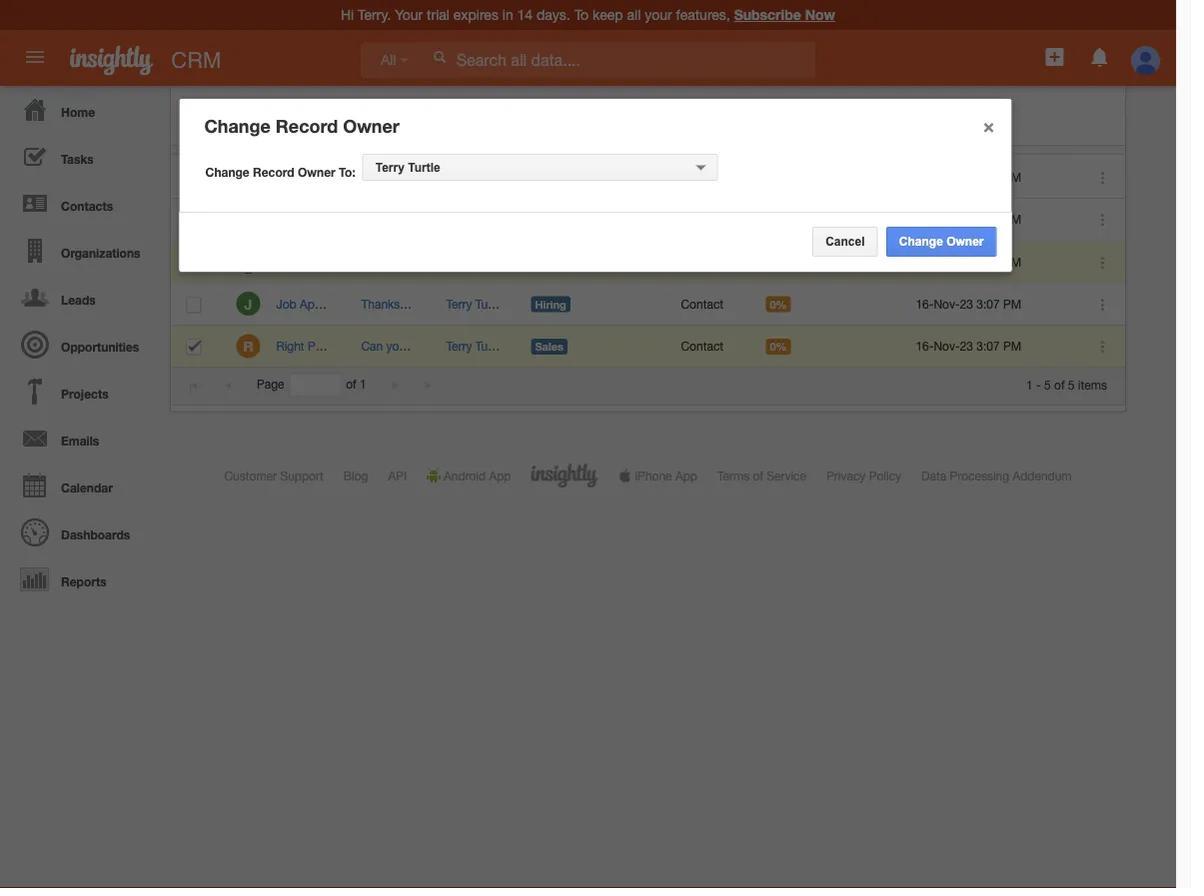 Task type: locate. For each thing, give the bounding box(es) containing it.
reports
[[61, 575, 107, 589]]

app for iphone app
[[676, 469, 698, 483]]

23 for us.
[[961, 255, 974, 269]]

android app link
[[427, 469, 511, 483]]

3 sales cell from the top
[[516, 326, 666, 368]]

0 vertical spatial for
[[404, 213, 418, 227]]

sales cell for c
[[516, 157, 666, 199]]

to inside c row
[[458, 170, 469, 184]]

0% for j
[[770, 298, 787, 311]]

-
[[1037, 378, 1042, 392]]

0% cell for r
[[751, 326, 901, 368]]

16-nov-23 3:07 pm inside i row
[[916, 255, 1022, 269]]

terms of service
[[718, 469, 807, 483]]

0% inside c row
[[770, 214, 787, 227]]

0 vertical spatial record
[[276, 115, 338, 136]]

contact for i
[[681, 255, 724, 269]]

r
[[243, 338, 253, 355]]

1 vertical spatial response
[[364, 297, 417, 311]]

change
[[204, 115, 271, 136], [205, 165, 250, 179], [900, 235, 944, 248]]

turtle for have
[[476, 170, 505, 184]]

5 right -
[[1045, 378, 1052, 392]]

contact inside j row
[[681, 297, 724, 311]]

2 vertical spatial for
[[404, 297, 418, 311]]

c link for cold email
[[236, 166, 260, 190]]

1 contact cell from the top
[[666, 199, 751, 241]]

16- for us.
[[916, 255, 934, 269]]

1 0% cell from the top
[[751, 199, 901, 241]]

change left name in the left of the page
[[204, 115, 271, 136]]

terry for connecting
[[446, 213, 472, 227]]

0 vertical spatial thanks
[[361, 213, 400, 227]]

record for change record owner to:
[[253, 165, 295, 179]]

contact inside r row
[[681, 339, 724, 353]]

2 thanks from the top
[[361, 255, 400, 269]]

4 pm from the top
[[1004, 297, 1022, 311]]

0 horizontal spatial 5
[[1045, 378, 1052, 392]]

pm inside i row
[[1004, 255, 1022, 269]]

r link
[[236, 334, 260, 358]]

for inside j row
[[404, 297, 418, 311]]

2 sales cell from the top
[[516, 241, 666, 284]]

sales cell down general
[[516, 241, 666, 284]]

2 vertical spatial owner
[[947, 235, 984, 248]]

items
[[1079, 378, 1108, 392]]

you inside c row
[[380, 170, 400, 184]]

4 terry turtle link from the top
[[446, 297, 505, 311]]

nov- inside r row
[[934, 339, 961, 353]]

4 nov- from the top
[[934, 297, 961, 311]]

3 3:07 from the top
[[977, 255, 1001, 269]]

0 horizontal spatial app
[[489, 469, 511, 483]]

you for c
[[380, 170, 400, 184]]

to for r
[[460, 339, 471, 353]]

for inside c row
[[404, 213, 418, 227]]

23
[[961, 170, 974, 184], [961, 213, 974, 227], [961, 255, 974, 269], [961, 297, 974, 311], [961, 339, 974, 353]]

row
[[171, 117, 1125, 154]]

16-nov-23 3:07 pm inside r row
[[916, 339, 1022, 353]]

navigation containing home
[[0, 86, 160, 603]]

to right time
[[458, 170, 469, 184]]

i link
[[236, 250, 260, 274]]

16-nov-23 3:07 pm cell for time
[[901, 157, 1076, 199]]

16-nov-23 3:07 pm
[[916, 170, 1022, 184], [916, 213, 1022, 227], [916, 255, 1022, 269], [916, 297, 1022, 311], [916, 339, 1022, 353]]

0 vertical spatial owner
[[343, 115, 400, 136]]

terry left us.
[[446, 255, 472, 269]]

1 - 5 of 5 items
[[1027, 378, 1108, 392]]

turtle inside j row
[[476, 297, 505, 311]]

1 vertical spatial cell
[[171, 241, 221, 284]]

5 nov- from the top
[[934, 339, 961, 353]]

inbound response link
[[276, 255, 388, 269]]

point
[[409, 339, 437, 353]]

owner for change record owner
[[343, 115, 400, 136]]

general cell
[[516, 199, 666, 241]]

subscribe now
[[735, 6, 836, 23]]

response up can
[[364, 297, 417, 311]]

contact down i row
[[681, 297, 724, 311]]

1 vertical spatial c
[[243, 212, 254, 228]]

sales cell down hiring at the top left of the page
[[516, 326, 666, 368]]

1 vertical spatial to
[[460, 339, 471, 353]]

of right -
[[1055, 378, 1065, 392]]

row containing name
[[171, 117, 1125, 154]]

terry turtle for have
[[446, 170, 505, 184]]

nov- inside i row
[[934, 255, 961, 269]]

pm for time
[[1004, 170, 1022, 184]]

sales for i
[[535, 256, 564, 269]]

1 horizontal spatial 5
[[1069, 378, 1075, 392]]

1 vertical spatial sales cell
[[516, 241, 666, 284]]

c link for contact info
[[236, 208, 260, 232]]

to
[[458, 170, 469, 184], [460, 339, 471, 353]]

change owner
[[900, 235, 984, 248]]

16- inside r row
[[916, 339, 934, 353]]

thanks inside i row
[[361, 255, 400, 269]]

4 23 from the top
[[961, 297, 974, 311]]

1 app from the left
[[489, 469, 511, 483]]

app
[[489, 469, 511, 483], [676, 469, 698, 483]]

sales up hiring at the top left of the page
[[535, 256, 564, 269]]

5 terry turtle link from the top
[[446, 339, 505, 353]]

16-nov-23 3:07 pm cell
[[901, 157, 1076, 199], [901, 199, 1076, 241], [901, 241, 1076, 284], [901, 284, 1076, 326], [901, 326, 1076, 368]]

2 vertical spatial sales
[[535, 340, 564, 353]]

5 left items
[[1069, 378, 1075, 392]]

0% for c
[[770, 214, 787, 227]]

for left contacting
[[404, 255, 418, 269]]

data processing addendum link
[[922, 469, 1072, 483]]

terry up contacting
[[446, 213, 472, 227]]

turtle inside r row
[[476, 339, 505, 353]]

0 vertical spatial c link
[[236, 166, 260, 190]]

1 nov- from the top
[[934, 170, 961, 184]]

you right do
[[380, 170, 400, 184]]

terry turtle link
[[446, 170, 505, 184], [446, 213, 505, 227], [446, 255, 505, 269], [446, 297, 505, 311], [446, 339, 505, 353]]

0 vertical spatial response
[[324, 255, 378, 269]]

api link
[[388, 469, 407, 483]]

terry up connecting
[[446, 170, 472, 184]]

change owner button
[[887, 227, 997, 257]]

3 for from the top
[[404, 297, 418, 311]]

thanks up can
[[361, 297, 400, 311]]

1 vertical spatial you
[[386, 339, 406, 353]]

terry turtle inside j row
[[446, 297, 505, 311]]

contact cell for c
[[666, 199, 751, 241]]

i row
[[171, 241, 1126, 284]]

contact inside i row
[[681, 255, 724, 269]]

2 vertical spatial sales cell
[[516, 326, 666, 368]]

1 vertical spatial sales
[[535, 256, 564, 269]]

23 inside i row
[[961, 255, 974, 269]]

sales inside i row
[[535, 256, 564, 269]]

blog link
[[344, 469, 368, 483]]

contact down j row
[[681, 339, 724, 353]]

terry inside i row
[[446, 255, 472, 269]]

contacts link
[[5, 180, 160, 227]]

0 horizontal spatial owner
[[298, 165, 336, 179]]

owner
[[343, 115, 400, 136], [298, 165, 336, 179], [947, 235, 984, 248]]

c row
[[171, 157, 1126, 199], [171, 199, 1126, 241]]

1 thanks from the top
[[361, 213, 400, 227]]

job
[[276, 297, 297, 311]]

3 contact cell from the top
[[666, 284, 751, 326]]

3 pm from the top
[[1004, 255, 1022, 269]]

16- inside i row
[[916, 255, 934, 269]]

pm inside r row
[[1004, 339, 1022, 353]]

1 1 from the left
[[360, 378, 367, 392]]

opportunities
[[61, 340, 139, 354]]

3:07 for time
[[977, 170, 1001, 184]]

leads
[[61, 293, 96, 307]]

can you point me to the right person?
[[361, 339, 565, 353]]

23 inside r row
[[961, 339, 974, 353]]

contact for c
[[681, 213, 724, 227]]

2 for from the top
[[404, 255, 418, 269]]

1 sales from the top
[[535, 171, 564, 184]]

0 vertical spatial change
[[204, 115, 271, 136]]

16-nov-23 3:07 pm for us.
[[916, 255, 1022, 269]]

hiring
[[535, 298, 567, 311]]

terry turtle inside i row
[[446, 255, 505, 269]]

1 pm from the top
[[1004, 170, 1022, 184]]

4 0% from the top
[[770, 340, 787, 353]]

terry inside button
[[376, 160, 405, 174]]

you for r
[[386, 339, 406, 353]]

contact cell for j
[[666, 284, 751, 326]]

1 terry turtle link from the top
[[446, 170, 505, 184]]

16-nov-23 3:07 pm cell for me
[[901, 326, 1076, 368]]

cold
[[276, 170, 302, 184]]

3 thanks from the top
[[361, 297, 400, 311]]

c row down lead
[[171, 199, 1126, 241]]

23 for me
[[961, 339, 974, 353]]

1 horizontal spatial 1
[[1027, 378, 1034, 392]]

4 contact cell from the top
[[666, 326, 751, 368]]

c link up "i" link at the left of page
[[236, 208, 260, 232]]

change inside button
[[900, 235, 944, 248]]

5 pm from the top
[[1004, 339, 1022, 353]]

contact cell
[[666, 199, 751, 241], [666, 241, 751, 284], [666, 284, 751, 326], [666, 326, 751, 368]]

16-nov-23 3:07 pm for time
[[916, 170, 1022, 184]]

you inside r row
[[386, 339, 406, 353]]

terry turtle for point
[[446, 339, 505, 353]]

2 c link from the top
[[236, 208, 260, 232]]

1 16- from the top
[[916, 170, 934, 184]]

1 c link from the top
[[236, 166, 260, 190]]

1 5 from the left
[[1045, 378, 1052, 392]]

change right cancel
[[900, 235, 944, 248]]

1 0% from the top
[[770, 214, 787, 227]]

record down name in the left of the page
[[253, 165, 295, 179]]

to right "me"
[[460, 339, 471, 353]]

1 vertical spatial c link
[[236, 208, 260, 232]]

1 16-nov-23 3:07 pm cell from the top
[[901, 157, 1076, 199]]

thanks for contacting us.
[[361, 255, 497, 269]]

3 16-nov-23 3:07 pm cell from the top
[[901, 241, 1076, 284]]

2 vertical spatial thanks
[[361, 297, 400, 311]]

3:07 inside r row
[[977, 339, 1001, 353]]

change for change record owner
[[204, 115, 271, 136]]

record
[[276, 115, 338, 136], [253, 165, 295, 179]]

projects
[[61, 387, 109, 401]]

terry turtle inside r row
[[446, 339, 505, 353]]

thanks for applying...
[[361, 297, 477, 311]]

row group
[[171, 157, 1126, 368]]

c row up i row
[[171, 157, 1126, 199]]

5
[[1045, 378, 1052, 392], [1069, 378, 1075, 392]]

of down right person link
[[346, 378, 357, 392]]

3 nov- from the top
[[934, 255, 961, 269]]

3 16-nov-23 3:07 pm from the top
[[916, 255, 1022, 269]]

3 terry turtle link from the top
[[446, 255, 505, 269]]

pm for me
[[1004, 339, 1022, 353]]

contact left info
[[276, 213, 319, 227]]

change left cold
[[205, 165, 250, 179]]

terry turtle inside button
[[376, 160, 441, 174]]

sales
[[535, 171, 564, 184], [535, 256, 564, 269], [535, 340, 564, 353]]

organizations link
[[5, 227, 160, 274]]

of right terms
[[753, 469, 764, 483]]

navigation
[[0, 86, 160, 603]]

c for contact info
[[243, 212, 254, 228]]

terms
[[718, 469, 750, 483]]

2 nov- from the top
[[934, 213, 961, 227]]

cell up cancel
[[751, 157, 901, 199]]

sales cell for r
[[516, 326, 666, 368]]

terry
[[376, 160, 405, 174], [446, 170, 472, 184], [446, 213, 472, 227], [446, 255, 472, 269], [446, 297, 472, 311], [446, 339, 472, 353]]

4 0% cell from the top
[[751, 326, 901, 368]]

5 16- from the top
[[916, 339, 934, 353]]

c up "i" link at the left of page
[[243, 212, 254, 228]]

1 c from the top
[[243, 170, 254, 186]]

23 for time
[[961, 170, 974, 184]]

sales inside r row
[[535, 340, 564, 353]]

cell left r
[[171, 326, 221, 368]]

terry down subject
[[376, 160, 405, 174]]

2 pm from the top
[[1004, 213, 1022, 227]]

0% inside j row
[[770, 298, 787, 311]]

3:07 inside i row
[[977, 255, 1001, 269]]

1 sales cell from the top
[[516, 157, 666, 199]]

2 vertical spatial cell
[[171, 326, 221, 368]]

addendum
[[1013, 469, 1072, 483]]

4 3:07 from the top
[[977, 297, 1001, 311]]

2 vertical spatial change
[[900, 235, 944, 248]]

you right can
[[386, 339, 406, 353]]

3 0% from the top
[[770, 298, 787, 311]]

thanks for connecting link
[[361, 213, 481, 227]]

2 3:07 from the top
[[977, 213, 1001, 227]]

2 0% from the top
[[770, 256, 787, 269]]

5 23 from the top
[[961, 339, 974, 353]]

thanks down do
[[361, 213, 400, 227]]

you
[[380, 170, 400, 184], [386, 339, 406, 353]]

app right the iphone
[[676, 469, 698, 483]]

app right android
[[489, 469, 511, 483]]

thanks inside c row
[[361, 213, 400, 227]]

0 vertical spatial cell
[[751, 157, 901, 199]]

3:07 for me
[[977, 339, 1001, 353]]

sales cell
[[516, 157, 666, 199], [516, 241, 666, 284], [516, 326, 666, 368]]

0% inside r row
[[770, 340, 787, 353]]

change record owner to:
[[205, 165, 356, 179]]

thanks inside j row
[[361, 297, 400, 311]]

0% cell for c
[[751, 199, 901, 241]]

j row
[[171, 284, 1126, 326]]

2 0% cell from the top
[[751, 241, 901, 284]]

lead cell
[[666, 157, 751, 199]]

1 vertical spatial change
[[205, 165, 250, 179]]

terry turtle button
[[363, 154, 719, 181]]

3 16- from the top
[[916, 255, 934, 269]]

1 vertical spatial record
[[253, 165, 295, 179]]

1 column header from the left
[[430, 117, 515, 154]]

terry inside r row
[[446, 339, 472, 353]]

1 left -
[[1027, 378, 1034, 392]]

1 down can
[[360, 378, 367, 392]]

1 horizontal spatial owner
[[343, 115, 400, 136]]

sales cell for i
[[516, 241, 666, 284]]

terry for contacting
[[446, 255, 472, 269]]

0 vertical spatial to
[[458, 170, 469, 184]]

0%
[[770, 214, 787, 227], [770, 256, 787, 269], [770, 298, 787, 311], [770, 340, 787, 353]]

2 16-nov-23 3:07 pm from the top
[[916, 213, 1022, 227]]

for inside i row
[[404, 255, 418, 269]]

owner inside button
[[947, 235, 984, 248]]

4 16- from the top
[[916, 297, 934, 311]]

1 vertical spatial for
[[404, 255, 418, 269]]

0% inside i row
[[770, 256, 787, 269]]

0 vertical spatial sales
[[535, 171, 564, 184]]

contact for r
[[681, 339, 724, 353]]

of 1
[[346, 378, 367, 392]]

c left cold
[[243, 170, 254, 186]]

contact up j row
[[681, 255, 724, 269]]

16- for time
[[916, 170, 934, 184]]

terry turtle link for applying...
[[446, 297, 505, 311]]

data
[[922, 469, 947, 483]]

None checkbox
[[186, 127, 201, 143], [186, 213, 201, 229], [186, 255, 201, 271], [186, 297, 201, 313], [186, 127, 201, 143], [186, 213, 201, 229], [186, 255, 201, 271], [186, 297, 201, 313]]

leads link
[[5, 274, 160, 321]]

contact down lead cell
[[681, 213, 724, 227]]

1 23 from the top
[[961, 170, 974, 184]]

for for c
[[404, 213, 418, 227]]

terry up can you point me to the right person?
[[446, 297, 472, 311]]

5 3:07 from the top
[[977, 339, 1001, 353]]

sales cell up general
[[516, 157, 666, 199]]

c link
[[236, 166, 260, 190], [236, 208, 260, 232]]

1 for from the top
[[404, 213, 418, 227]]

response
[[324, 255, 378, 269], [364, 297, 417, 311]]

2 contact cell from the top
[[666, 241, 751, 284]]

r row
[[171, 326, 1126, 368]]

0 vertical spatial sales cell
[[516, 157, 666, 199]]

1 horizontal spatial app
[[676, 469, 698, 483]]

2 sales from the top
[[535, 256, 564, 269]]

blog
[[344, 469, 368, 483]]

2 c from the top
[[243, 212, 254, 228]]

sales up general
[[535, 171, 564, 184]]

terry inside j row
[[446, 297, 472, 311]]

j link
[[236, 292, 260, 316]]

1 vertical spatial thanks
[[361, 255, 400, 269]]

terry left the
[[446, 339, 472, 353]]

3 sales from the top
[[535, 340, 564, 353]]

turtle inside i row
[[476, 255, 505, 269]]

None checkbox
[[186, 171, 201, 187], [186, 340, 201, 356], [186, 171, 201, 187], [186, 340, 201, 356]]

3:07 for us.
[[977, 255, 1001, 269]]

cell left i
[[171, 241, 221, 284]]

0 vertical spatial c
[[243, 170, 254, 186]]

turtle inside button
[[408, 160, 441, 174]]

subscribe
[[735, 6, 802, 23]]

0 vertical spatial you
[[380, 170, 400, 184]]

turtle for point
[[476, 339, 505, 353]]

cell
[[751, 157, 901, 199], [171, 241, 221, 284], [171, 326, 221, 368]]

5 16-nov-23 3:07 pm cell from the top
[[901, 326, 1076, 368]]

terry turtle
[[376, 160, 441, 174], [446, 170, 505, 184], [446, 213, 505, 227], [446, 255, 505, 269], [446, 297, 505, 311], [446, 339, 505, 353]]

3 0% cell from the top
[[751, 284, 901, 326]]

0% cell
[[751, 199, 901, 241], [751, 241, 901, 284], [751, 284, 901, 326], [751, 326, 901, 368]]

1 16-nov-23 3:07 pm from the top
[[916, 170, 1022, 184]]

do you have time to connect? link
[[361, 170, 522, 184]]

thanks up job application response link
[[361, 255, 400, 269]]

cell for r
[[171, 326, 221, 368]]

contact cell for i
[[666, 241, 751, 284]]

subscribe now link
[[735, 6, 836, 23]]

2 app from the left
[[676, 469, 698, 483]]

1 vertical spatial owner
[[298, 165, 336, 179]]

contact info link
[[276, 213, 353, 227]]

for left applying...
[[404, 297, 418, 311]]

0 horizontal spatial 1
[[360, 378, 367, 392]]

sales down hiring at the top left of the page
[[535, 340, 564, 353]]

notifications image
[[1089, 45, 1113, 69]]

5 16-nov-23 3:07 pm from the top
[[916, 339, 1022, 353]]

column header
[[430, 117, 515, 154], [515, 117, 665, 154], [665, 117, 750, 154], [750, 117, 900, 154]]

tasks link
[[5, 133, 160, 180]]

contact
[[276, 213, 319, 227], [681, 213, 724, 227], [681, 255, 724, 269], [681, 297, 724, 311], [681, 339, 724, 353]]

person?
[[521, 339, 565, 353]]

nov- for time
[[934, 170, 961, 184]]

2 terry turtle link from the top
[[446, 213, 505, 227]]

1 3:07 from the top
[[977, 170, 1001, 184]]

1
[[360, 378, 367, 392], [1027, 378, 1034, 392]]

3 23 from the top
[[961, 255, 974, 269]]

for left connecting
[[404, 213, 418, 227]]

2 horizontal spatial owner
[[947, 235, 984, 248]]

record up cold email
[[276, 115, 338, 136]]

cancel button
[[813, 227, 878, 257]]

response up job application response link
[[324, 255, 378, 269]]

4 16-nov-23 3:07 pm from the top
[[916, 297, 1022, 311]]

can
[[361, 339, 383, 353]]

person
[[308, 339, 346, 353]]

to inside r row
[[460, 339, 471, 353]]

c link left cold
[[236, 166, 260, 190]]



Task type: describe. For each thing, give the bounding box(es) containing it.
terry for point
[[446, 339, 472, 353]]

change record owner
[[204, 115, 400, 136]]

cell for i
[[171, 241, 221, 284]]

change for change record owner to:
[[205, 165, 250, 179]]

1 horizontal spatial of
[[753, 469, 764, 483]]

do
[[361, 170, 377, 184]]

emails link
[[5, 415, 160, 462]]

connecting
[[421, 213, 481, 227]]

16- inside j row
[[916, 297, 934, 311]]

nov- for us.
[[934, 255, 961, 269]]

applying...
[[421, 297, 477, 311]]

thanks for i
[[361, 255, 400, 269]]

terry turtle link for point
[[446, 339, 505, 353]]

thanks for j
[[361, 297, 400, 311]]

response inside j row
[[364, 297, 417, 311]]

3:07 inside j row
[[977, 297, 1001, 311]]

dashboards
[[61, 528, 130, 542]]

page
[[257, 378, 285, 392]]

reports link
[[5, 556, 160, 603]]

j
[[245, 296, 252, 313]]

2 5 from the left
[[1069, 378, 1075, 392]]

thanks for applying... link
[[361, 297, 477, 311]]

created
[[915, 129, 960, 143]]

thanks for contacting us. link
[[361, 255, 497, 269]]

android app
[[444, 469, 511, 483]]

support
[[280, 469, 324, 483]]

date
[[964, 129, 991, 143]]

for for i
[[404, 255, 418, 269]]

iphone
[[635, 469, 672, 483]]

terry turtle for connecting
[[446, 213, 505, 227]]

privacy policy
[[827, 469, 902, 483]]

sales for r
[[535, 340, 564, 353]]

owner for change record owner to:
[[298, 165, 336, 179]]

customer support
[[224, 469, 324, 483]]

to:
[[339, 165, 356, 179]]

emails
[[61, 434, 99, 448]]

0 horizontal spatial of
[[346, 378, 357, 392]]

subject
[[361, 129, 404, 143]]

me
[[440, 339, 457, 353]]

cold email link
[[276, 170, 344, 184]]

terry turtle link for connecting
[[446, 213, 505, 227]]

opportunities link
[[5, 321, 160, 368]]

×
[[983, 113, 995, 137]]

terry for applying...
[[446, 297, 472, 311]]

customer
[[224, 469, 277, 483]]

2 23 from the top
[[961, 213, 974, 227]]

1 c row from the top
[[171, 157, 1126, 199]]

us.
[[481, 255, 497, 269]]

2 column header from the left
[[515, 117, 665, 154]]

home
[[61, 105, 95, 119]]

contacting
[[421, 255, 478, 269]]

lead
[[681, 170, 708, 184]]

row group containing c
[[171, 157, 1126, 368]]

Search all data.... text field
[[422, 42, 816, 78]]

right
[[494, 339, 518, 353]]

right
[[276, 339, 305, 353]]

nov- inside j row
[[934, 297, 961, 311]]

record for change record owner
[[276, 115, 338, 136]]

do you have time to connect?
[[361, 170, 522, 184]]

tasks
[[61, 152, 94, 166]]

job application response link
[[276, 297, 427, 311]]

turtle for applying...
[[476, 297, 505, 311]]

4 column header from the left
[[750, 117, 900, 154]]

thanks for c
[[361, 213, 400, 227]]

i
[[246, 254, 250, 270]]

crm
[[171, 47, 221, 72]]

calendar
[[61, 481, 113, 495]]

0% cell for j
[[751, 284, 901, 326]]

email
[[305, 170, 334, 184]]

change for change owner
[[900, 235, 944, 248]]

customer support link
[[224, 469, 324, 483]]

organizations
[[61, 246, 140, 260]]

iphone app
[[635, 469, 698, 483]]

23 inside j row
[[961, 297, 974, 311]]

3 column header from the left
[[665, 117, 750, 154]]

thanks for connecting
[[361, 213, 481, 227]]

inbound response
[[276, 255, 378, 269]]

16-nov-23 3:07 pm cell for us.
[[901, 241, 1076, 284]]

right person link
[[276, 339, 356, 353]]

to for c
[[458, 170, 469, 184]]

service
[[767, 469, 807, 483]]

right person
[[276, 339, 346, 353]]

2 16-nov-23 3:07 pm cell from the top
[[901, 199, 1076, 241]]

terry for have
[[446, 170, 472, 184]]

turtle for contacting
[[476, 255, 505, 269]]

for for j
[[404, 297, 418, 311]]

terry turtle for applying...
[[446, 297, 505, 311]]

can you point me to the right person? link
[[361, 339, 565, 353]]

16- for me
[[916, 339, 934, 353]]

iphone app link
[[618, 469, 698, 483]]

privacy
[[827, 469, 866, 483]]

contact for j
[[681, 297, 724, 311]]

calendar link
[[5, 462, 160, 509]]

privacy policy link
[[827, 469, 902, 483]]

data processing addendum
[[922, 469, 1072, 483]]

general
[[535, 214, 576, 227]]

contact cell for r
[[666, 326, 751, 368]]

job application response
[[276, 297, 417, 311]]

16-nov-23 3:07 pm for me
[[916, 339, 1022, 353]]

terms of service link
[[718, 469, 807, 483]]

nov- for me
[[934, 339, 961, 353]]

0% for i
[[770, 256, 787, 269]]

× button
[[973, 105, 1005, 145]]

0% for r
[[770, 340, 787, 353]]

connect?
[[472, 170, 522, 184]]

api
[[388, 469, 407, 483]]

dashboards link
[[5, 509, 160, 556]]

application
[[300, 297, 360, 311]]

home link
[[5, 86, 160, 133]]

terry turtle link for have
[[446, 170, 505, 184]]

contacts
[[61, 199, 113, 213]]

2 c row from the top
[[171, 199, 1126, 241]]

c for cold email
[[243, 170, 254, 186]]

hiring cell
[[516, 284, 666, 326]]

inbound
[[276, 255, 321, 269]]

4 16-nov-23 3:07 pm cell from the top
[[901, 284, 1076, 326]]

app for android app
[[489, 469, 511, 483]]

terry turtle link for contacting
[[446, 255, 505, 269]]

terry turtle for contacting
[[446, 255, 505, 269]]

processing
[[950, 469, 1010, 483]]

turtle for connecting
[[476, 213, 505, 227]]

pm for us.
[[1004, 255, 1022, 269]]

2 horizontal spatial of
[[1055, 378, 1065, 392]]

projects link
[[5, 368, 160, 415]]

name
[[276, 129, 310, 143]]

2 1 from the left
[[1027, 378, 1034, 392]]

cold email
[[276, 170, 334, 184]]

16-nov-23 3:07 pm inside j row
[[916, 297, 1022, 311]]

2 16- from the top
[[916, 213, 934, 227]]

sales for c
[[535, 171, 564, 184]]

have
[[403, 170, 429, 184]]

contact info
[[276, 213, 343, 227]]

response inside i row
[[324, 255, 378, 269]]

0% cell for i
[[751, 241, 901, 284]]

pm inside j row
[[1004, 297, 1022, 311]]

policy
[[870, 469, 902, 483]]



Task type: vqa. For each thing, say whether or not it's contained in the screenshot.
2nd chevron right image from the bottom
no



